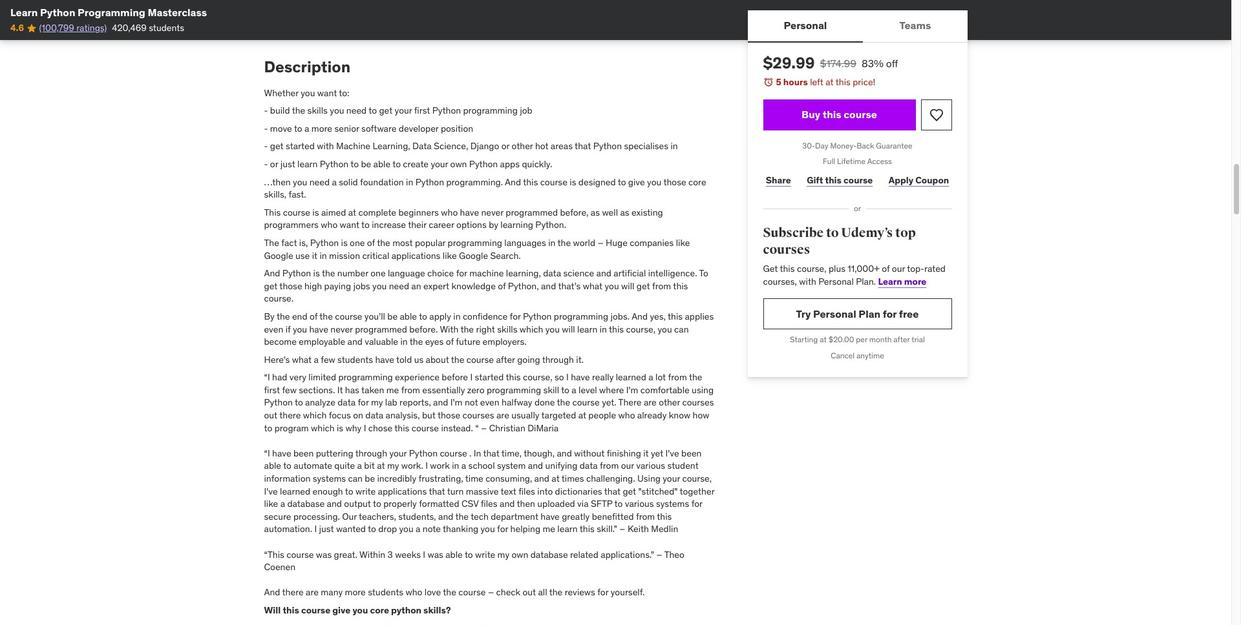 Task type: describe. For each thing, give the bounding box(es) containing it.
to up software
[[369, 105, 377, 117]]

of up "critical"
[[367, 237, 375, 249]]

eyes
[[425, 336, 444, 348]]

to inside "subscribe to udemy's top courses"
[[826, 225, 839, 241]]

2 horizontal spatial those
[[664, 176, 687, 188]]

course down quickly. on the left
[[540, 176, 568, 188]]

you right if at the left bottom
[[293, 324, 307, 335]]

this inside get this course, plus 11,000+ of our top-rated courses, with personal plan.
[[780, 263, 795, 275]]

0 vertical spatial skills
[[308, 105, 328, 117]]

for right the reviews
[[598, 587, 609, 599]]

83%
[[862, 57, 884, 70]]

the left world
[[558, 237, 571, 249]]

fast.
[[289, 189, 306, 201]]

for inside "i had very limited programming experience before i started this course, so i have really learned a lot from the first few sections. it has taken me from essentially zero programming skill to a level where i'm comfortable using python to analyze data for my lab reports, and i'm not even halfway done the course yet. there are other courses out there which focus on data analysis, but those courses are usually targeted at people who already know how to program which is why i chose this course instead. " – christian dimaria
[[358, 397, 369, 409]]

at right left
[[826, 76, 834, 88]]

0 vertical spatial or
[[502, 141, 510, 152]]

data down has
[[338, 397, 356, 409]]

medlin
[[651, 524, 679, 536]]

usually
[[512, 410, 540, 422]]

for up employers.
[[510, 311, 521, 323]]

python inside "i had very limited programming experience before i started this course, so i have really learned a lot from the first few sections. it has taken me from essentially zero programming skill to a level where i'm comfortable using python to analyze data for my lab reports, and i'm not even halfway done the course yet. there are other courses out there which focus on data analysis, but those courses are usually targeted at people who already know how to program which is why i chose this course instead. " – christian dimaria
[[264, 397, 293, 409]]

1 vertical spatial be
[[388, 311, 398, 323]]

0 horizontal spatial one
[[350, 237, 365, 249]]

job
[[520, 105, 533, 117]]

and up will
[[264, 587, 280, 599]]

1 vertical spatial learn
[[577, 324, 598, 335]]

the right love on the bottom of the page
[[443, 587, 457, 599]]

tab list containing personal
[[748, 10, 968, 43]]

and left valuable
[[348, 336, 363, 348]]

employable
[[299, 336, 345, 348]]

11,000+
[[848, 263, 880, 275]]

enough
[[313, 486, 343, 498]]

at inside starting at $20.00 per month after trial cancel anytime
[[820, 335, 827, 345]]

own inside "this course was great. within 3 weeks i was able to write my own database related applications." – theo coenen
[[512, 549, 529, 561]]

and down formatted
[[438, 511, 454, 523]]

0 vertical spatial learn
[[298, 158, 318, 170]]

where
[[600, 385, 624, 396]]

2 horizontal spatial more
[[905, 276, 927, 288]]

your down student at bottom right
[[663, 473, 680, 485]]

in up told
[[401, 336, 408, 348]]

system
[[497, 461, 526, 472]]

i right so on the bottom left of page
[[566, 372, 569, 384]]

critical
[[362, 250, 389, 262]]

wanted
[[336, 524, 366, 536]]

ratings)
[[76, 22, 107, 34]]

1 vertical spatial like
[[443, 250, 457, 262]]

my inside "i had very limited programming experience before i started this course, so i have really learned a lot from the first few sections. it has taken me from essentially zero programming skill to a level where i'm comfortable using python to analyze data for my lab reports, and i'm not even halfway done the course yet. there are other courses out there which focus on data analysis, but those courses are usually targeted at people who already know how to program which is why i chose this course instead. " – christian dimaria
[[371, 397, 383, 409]]

python down django
[[469, 158, 498, 170]]

have up options
[[460, 207, 479, 218]]

0 horizontal spatial i'm
[[451, 397, 463, 409]]

1 horizontal spatial files
[[519, 486, 535, 498]]

the up if at the left bottom
[[277, 311, 290, 323]]

complete
[[359, 207, 396, 218]]

try personal plan for free
[[796, 308, 919, 321]]

who left love on the bottom of the page
[[406, 587, 423, 599]]

– inside the whether you want to: - build the skills you need to get your first python programming job - move to a more senior software developer position - get started with machine learning, data science, django or other hot areas that python specialises in - or just learn python to be able to create your own python apps quickly. …then you need a solid foundation in python programming. and this course is designed to give you those core skills, fast. this course is aimed at complete beginners who have never programmed before, as well as existing programmers who want to increase their career options by learning python. the fact is, python is one of the most popular programming languages in the world – huge companies like google use it in mission critical applications like google search. and python is the number one language choice for machine learning, data science and artificial intelligence. to get those high paying jobs you need an expert knowledge of python, and that's what you will get from this course. by the end of the course you'll be able to apply in confidence for python programming jobs. and yes, this applies even if you have never programmed before. with the right skills which you will learn in this course, you can become employable and valuable in the eyes of future employers. here's what a few students have told us about the course after going through it.
[[598, 237, 604, 249]]

your up developer
[[395, 105, 412, 117]]

that up formatted
[[429, 486, 445, 498]]

there inside "i had very limited programming experience before i started this course, so i have really learned a lot from the first few sections. it has taken me from essentially zero programming skill to a level where i'm comfortable using python to analyze data for my lab reports, and i'm not even halfway done the course yet. there are other courses out there which focus on data analysis, but those courses are usually targeted at people who already know how to program which is why i chose this course instead. " – christian dimaria
[[280, 410, 301, 422]]

the up before
[[451, 354, 465, 366]]

with
[[440, 324, 459, 335]]

1 horizontal spatial never
[[481, 207, 504, 218]]

skill
[[544, 385, 559, 396]]

you down description
[[301, 87, 315, 99]]

to up before.
[[419, 311, 427, 323]]

dimaria
[[528, 423, 559, 434]]

done
[[535, 397, 555, 409]]

keith
[[628, 524, 649, 536]]

"i had very limited programming experience before i started this course, so i have really learned a lot from the first few sections. it has taken me from essentially zero programming skill to a level where i'm comfortable using python to analyze data for my lab reports, and i'm not even halfway done the course yet. there are other courses out there which focus on data analysis, but those courses are usually targeted at people who already know how to program which is why i chose this course instead. " – christian dimaria
[[264, 372, 714, 434]]

access
[[868, 157, 892, 166]]

python right is,
[[310, 237, 339, 249]]

out inside "i had very limited programming experience before i started this course, so i have really learned a lot from the first few sections. it has taken me from essentially zero programming skill to a level where i'm comfortable using python to analyze data for my lab reports, and i'm not even halfway done the course yet. there are other courses out there which focus on data analysis, but those courses are usually targeted at people who already know how to program which is why i chose this course instead. " – christian dimaria
[[264, 410, 278, 422]]

which inside the whether you want to: - build the skills you need to get your first python programming job - move to a more senior software developer position - get started with machine learning, data science, django or other hot areas that python specialises in - or just learn python to be able to create your own python apps quickly. …then you need a solid foundation in python programming. and this course is designed to give you those core skills, fast. this course is aimed at complete beginners who have never programmed before, as well as existing programmers who want to increase their career options by learning python. the fact is, python is one of the most popular programming languages in the world – huge companies like google use it in mission critical applications like google search. and python is the number one language choice for machine learning, data science and artificial intelligence. to get those high paying jobs you need an expert knowledge of python, and that's what you will get from this course. by the end of the course you'll be able to apply in confidence for python programming jobs. and yes, this applies even if you have never programmed before. with the right skills which you will learn in this course, you can become employable and valuable in the eyes of future employers. here's what a few students have told us about the course after going through it.
[[520, 324, 543, 335]]

course, inside get this course, plus 11,000+ of our top-rated courses, with personal plan.
[[797, 263, 827, 275]]

this down greatly
[[580, 524, 595, 536]]

our
[[342, 511, 357, 523]]

unifying
[[545, 461, 578, 472]]

share
[[766, 174, 791, 186]]

become
[[264, 336, 297, 348]]

automate
[[294, 461, 332, 472]]

description
[[264, 57, 351, 77]]

and down 'enough'
[[327, 499, 342, 510]]

1 horizontal spatial what
[[583, 280, 603, 292]]

those inside "i had very limited programming experience before i started this course, so i have really learned a lot from the first few sections. it has taken me from essentially zero programming skill to a level where i'm comfortable using python to analyze data for my lab reports, and i'm not even halfway done the course yet. there are other courses out there which focus on data analysis, but those courses are usually targeted at people who already know how to program which is why i chose this course instead. " – christian dimaria
[[438, 410, 461, 422]]

reports,
[[400, 397, 431, 409]]

personal button
[[748, 10, 864, 41]]

apply coupon
[[889, 174, 949, 186]]

0 horizontal spatial or
[[270, 158, 278, 170]]

the inside the "i have been puttering through your python course . in that time, though, and without finishing it yet i've been able to automate quite a bit at my work. i work in a school system and unifying data from our various student information systems can be incredibly frustrating, time consuming, and at times challenging. using your course, i've learned enough to write applications that turn massive text files into dictionaries that get "stitched" together like a database and output to properly formatted csv files and then uploaded via sftp to various systems for secure processing. our teachers, students, and the tech department have greatly benefitted from this automation. i just wanted to drop you a note thanking you for helping me learn this skill." – keith medlin
[[456, 511, 469, 523]]

course down lifetime at the right top
[[844, 174, 873, 186]]

is,
[[299, 237, 308, 249]]

together
[[680, 486, 715, 498]]

1 vertical spatial various
[[625, 499, 654, 510]]

0 horizontal spatial programmed
[[355, 324, 407, 335]]

work
[[430, 461, 450, 472]]

buy
[[802, 108, 821, 121]]

this right will
[[283, 605, 299, 617]]

alarm image
[[763, 77, 774, 87]]

write inside the "i have been puttering through your python course . in that time, though, and without finishing it yet i've been able to automate quite a bit at my work. i work in a school system and unifying data from our various student information systems can be incredibly frustrating, time consuming, and at times challenging. using your course, i've learned enough to write applications that turn massive text files into dictionaries that get "stitched" together like a database and output to properly formatted csv files and then uploaded via sftp to various systems for secure processing. our teachers, students, and the tech department have greatly benefitted from this automation. i just wanted to drop you a note thanking you for helping me learn this skill." – keith medlin
[[356, 486, 376, 498]]

if
[[286, 324, 291, 335]]

0 horizontal spatial never
[[331, 324, 353, 335]]

0 horizontal spatial systems
[[313, 473, 346, 485]]

have inside "i had very limited programming experience before i started this course, so i have really learned a lot from the first few sections. it has taken me from essentially zero programming skill to a level where i'm comfortable using python to analyze data for my lab reports, and i'm not even halfway done the course yet. there are other courses out there which focus on data analysis, but those courses are usually targeted at people who already know how to program which is why i chose this course instead. " – christian dimaria
[[571, 372, 590, 384]]

then
[[517, 499, 535, 510]]

data up the "chose" at the left of the page
[[366, 410, 384, 422]]

python inside the "i have been puttering through your python course . in that time, though, and without finishing it yet i've been able to automate quite a bit at my work. i work in a school system and unifying data from our various student information systems can be incredibly frustrating, time consuming, and at times challenging. using your course, i've learned enough to write applications that turn massive text files into dictionaries that get "stitched" together like a database and output to properly formatted csv files and then uploaded via sftp to various systems for secure processing. our teachers, students, and the tech department have greatly benefitted from this automation. i just wanted to drop you a note thanking you for helping me learn this skill." – keith medlin
[[409, 448, 438, 460]]

students,
[[399, 511, 436, 523]]

me inside "i had very limited programming experience before i started this course, so i have really learned a lot from the first few sections. it has taken me from essentially zero programming skill to a level where i'm comfortable using python to analyze data for my lab reports, and i'm not even halfway done the course yet. there are other courses out there which focus on data analysis, but those courses are usually targeted at people who already know how to program which is why i chose this course instead. " – christian dimaria
[[387, 385, 399, 396]]

you up fast.
[[293, 176, 307, 188]]

programmers
[[264, 219, 319, 231]]

30-
[[803, 141, 816, 150]]

after inside starting at $20.00 per month after trial cancel anytime
[[894, 335, 910, 345]]

1 horizontal spatial more
[[345, 587, 366, 599]]

like inside the "i have been puttering through your python course . in that time, though, and without finishing it yet i've been able to automate quite a bit at my work. i work in a school system and unifying data from our various student information systems can be incredibly frustrating, time consuming, and at times challenging. using your course, i've learned enough to write applications that turn massive text files into dictionaries that get "stitched" together like a database and output to properly formatted csv files and then uploaded via sftp to various systems for secure processing. our teachers, students, and the tech department have greatly benefitted from this automation. i just wanted to drop you a note thanking you for helping me learn this skill." – keith medlin
[[264, 499, 278, 510]]

turn
[[447, 486, 464, 498]]

a right move
[[305, 123, 309, 134]]

(100,799
[[39, 22, 74, 34]]

it inside the "i have been puttering through your python course . in that time, though, and without finishing it yet i've been able to automate quite a bit at my work. i work in a school system and unifying data from our various student information systems can be incredibly frustrating, time consuming, and at times challenging. using your course, i've learned enough to write applications that turn massive text files into dictionaries that get "stitched" together like a database and output to properly formatted csv files and then uploaded via sftp to various systems for secure processing. our teachers, students, and the tech department have greatly benefitted from this automation. i just wanted to drop you a note thanking you for helping me learn this skill." – keith medlin
[[644, 448, 649, 460]]

write inside "this course was great. within 3 weeks i was able to write my own database related applications." – theo coenen
[[475, 549, 496, 561]]

of right the end
[[310, 311, 318, 323]]

and up into
[[535, 473, 550, 485]]

$20.00
[[829, 335, 855, 345]]

you left 'python'
[[353, 605, 368, 617]]

in inside the "i have been puttering through your python course . in that time, though, and without finishing it yet i've been able to automate quite a bit at my work. i work in a school system and unifying data from our various student information systems can be incredibly frustrating, time consuming, and at times challenging. using your course, i've learned enough to write applications that turn massive text files into dictionaries that get "stitched" together like a database and output to properly formatted csv files and then uploaded via sftp to various systems for secure processing. our teachers, students, and the tech department have greatly benefitted from this automation. i just wanted to drop you a note thanking you for helping me learn this skill." – keith medlin
[[452, 461, 459, 472]]

give inside the whether you want to: - build the skills you need to get your first python programming job - move to a more senior software developer position - get started with machine learning, data science, django or other hot areas that python specialises in - or just learn python to be able to create your own python apps quickly. …then you need a solid foundation in python programming. and this course is designed to give you those core skills, fast. this course is aimed at complete beginners who have never programmed before, as well as existing programmers who want to increase their career options by learning python. the fact is, python is one of the most popular programming languages in the world – huge companies like google use it in mission critical applications like google search. and python is the number one language choice for machine learning, data science and artificial intelligence. to get those high paying jobs you need an expert knowledge of python, and that's what you will get from this course. by the end of the course you'll be able to apply in confidence for python programming jobs. and yes, this applies even if you have never programmed before. with the right skills which you will learn in this course, you can become employable and valuable in the eyes of future employers. here's what a few students have told us about the course after going through it.
[[628, 176, 645, 188]]

database inside the "i have been puttering through your python course . in that time, though, and without finishing it yet i've been able to automate quite a bit at my work. i work in a school system and unifying data from our various student information systems can be incredibly frustrating, time consuming, and at times challenging. using your course, i've learned enough to write applications that turn massive text files into dictionaries that get "stitched" together like a database and output to properly formatted csv files and then uploaded via sftp to various systems for secure processing. our teachers, students, and the tech department have greatly benefitted from this automation. i just wanted to drop you a note thanking you for helping me learn this skill." – keith medlin
[[287, 499, 325, 510]]

student
[[668, 461, 699, 472]]

1 horizontal spatial programmed
[[506, 207, 558, 218]]

able up before.
[[400, 311, 417, 323]]

apps
[[500, 158, 520, 170]]

0 horizontal spatial those
[[280, 280, 302, 292]]

whether you want to: - build the skills you need to get your first python programming job - move to a more senior software developer position - get started with machine learning, data science, django or other hot areas that python specialises in - or just learn python to be able to create your own python apps quickly. …then you need a solid foundation in python programming. and this course is designed to give you those core skills, fast. this course is aimed at complete beginners who have never programmed before, as well as existing programmers who want to increase their career options by learning python. the fact is, python is one of the most popular programming languages in the world – huge companies like google use it in mission critical applications like google search. and python is the number one language choice for machine learning, data science and artificial intelligence. to get those high paying jobs you need an expert knowledge of python, and that's what you will get from this course. by the end of the course you'll be able to apply in confidence for python programming jobs. and yes, this applies even if you have never programmed before. with the right skills which you will learn in this course, you can become employable and valuable in the eyes of future employers. here's what a few students have told us about the course after going through it.
[[264, 87, 714, 366]]

times
[[562, 473, 584, 485]]

1 vertical spatial which
[[303, 410, 327, 422]]

output
[[344, 499, 371, 510]]

you down artificial
[[605, 280, 619, 292]]

to up benefitted
[[615, 499, 623, 510]]

you down students, in the left bottom of the page
[[399, 524, 414, 536]]

1 vertical spatial are
[[497, 410, 510, 422]]

is inside "i had very limited programming experience before i started this course, so i have really learned a lot from the first few sections. it has taken me from essentially zero programming skill to a level where i'm comfortable using python to analyze data for my lab reports, and i'm not even halfway done the course yet. there are other courses out there which focus on data analysis, but those courses are usually targeted at people who already know how to program which is why i chose this course instead. " – christian dimaria
[[337, 423, 344, 434]]

1 vertical spatial core
[[370, 605, 389, 617]]

personal inside personal button
[[784, 19, 827, 32]]

learned inside the "i have been puttering through your python course . in that time, though, and without finishing it yet i've been able to automate quite a bit at my work. i work in a school system and unifying data from our various student information systems can be incredibly frustrating, time consuming, and at times challenging. using your course, i've learned enough to write applications that turn massive text files into dictionaries that get "stitched" together like a database and output to properly formatted csv files and then uploaded via sftp to various systems for secure processing. our teachers, students, and the tech department have greatly benefitted from this automation. i just wanted to drop you a note thanking you for helping me learn this skill." – keith medlin
[[280, 486, 310, 498]]

to down so on the bottom left of page
[[561, 385, 570, 396]]

our inside the "i have been puttering through your python course . in that time, though, and without finishing it yet i've been able to automate quite a bit at my work. i work in a school system and unifying data from our various student information systems can be incredibly frustrating, time consuming, and at times challenging. using your course, i've learned enough to write applications that turn massive text files into dictionaries that get "stitched" together like a database and output to properly formatted csv files and then uploaded via sftp to various systems for secure processing. our teachers, students, and the tech department have greatly benefitted from this automation. i just wanted to drop you a note thanking you for helping me learn this skill." – keith medlin
[[621, 461, 634, 472]]

and down 'though,'
[[528, 461, 543, 472]]

paying
[[324, 280, 351, 292]]

0 vertical spatial be
[[361, 158, 371, 170]]

be inside the "i have been puttering through your python course . in that time, though, and without finishing it yet i've been able to automate quite a bit at my work. i work in a school system and unifying data from our various student information systems can be incredibly frustrating, time consuming, and at times challenging. using your course, i've learned enough to write applications that turn massive text files into dictionaries that get "stitched" together like a database and output to properly formatted csv files and then uploaded via sftp to various systems for secure processing. our teachers, students, and the tech department have greatly benefitted from this automation. i just wanted to drop you a note thanking you for helping me learn this skill." – keith medlin
[[365, 473, 375, 485]]

to right designed
[[618, 176, 626, 188]]

top
[[896, 225, 916, 241]]

from up challenging.
[[600, 461, 619, 472]]

our inside get this course, plus 11,000+ of our top-rated courses, with personal plan.
[[892, 263, 905, 275]]

i right why
[[364, 423, 366, 434]]

about
[[426, 354, 449, 366]]

course down but
[[412, 423, 439, 434]]

frustrating,
[[419, 473, 463, 485]]

programming up halfway
[[487, 385, 541, 396]]

sftp
[[591, 499, 613, 510]]

a down employable
[[314, 354, 319, 366]]

learning,
[[373, 141, 410, 152]]

and inside "i had very limited programming experience before i started this course, so i have really learned a lot from the first few sections. it has taken me from essentially zero programming skill to a level where i'm comfortable using python to analyze data for my lab reports, and i'm not even halfway done the course yet. there are other courses out there which focus on data analysis, but those courses are usually targeted at people who already know how to program which is why i chose this course instead. " – christian dimaria
[[433, 397, 448, 409]]

sections.
[[299, 385, 335, 396]]

employers.
[[483, 336, 527, 348]]

other inside the whether you want to: - build the skills you need to get your first python programming job - move to a more senior software developer position - get started with machine learning, data science, django or other hot areas that python specialises in - or just learn python to be able to create your own python apps quickly. …then you need a solid foundation in python programming. and this course is designed to give you those core skills, fast. this course is aimed at complete beginners who have never programmed before, as well as existing programmers who want to increase their career options by learning python. the fact is, python is one of the most popular programming languages in the world – huge companies like google use it in mission critical applications like google search. and python is the number one language choice for machine learning, data science and artificial intelligence. to get those high paying jobs you need an expert knowledge of python, and that's what you will get from this course. by the end of the course you'll be able to apply in confidence for python programming jobs. and yes, this applies even if you have never programmed before. with the right skills which you will learn in this course, you can become employable and valuable in the eyes of future employers. here's what a few students have told us about the course after going through it.
[[512, 141, 533, 152]]

and down apps
[[505, 176, 521, 188]]

4 - from the top
[[264, 158, 268, 170]]

my inside "this course was great. within 3 weeks i was able to write my own database related applications." – theo coenen
[[498, 549, 510, 561]]

0 vertical spatial need
[[347, 105, 367, 117]]

– left check at left bottom
[[488, 587, 494, 599]]

the right all
[[549, 587, 563, 599]]

the up using
[[689, 372, 703, 384]]

to up information on the left of the page
[[283, 461, 292, 472]]

apply coupon button
[[886, 168, 952, 193]]

1 horizontal spatial want
[[340, 219, 360, 231]]

get down move
[[270, 141, 284, 152]]

search.
[[490, 250, 521, 262]]

this inside buy this course button
[[823, 108, 842, 121]]

at inside the whether you want to: - build the skills you need to get your first python programming job - move to a more senior software developer position - get started with machine learning, data science, django or other hot areas that python specialises in - or just learn python to be able to create your own python apps quickly. …then you need a solid foundation in python programming. and this course is designed to give you those core skills, fast. this course is aimed at complete beginners who have never programmed before, as well as existing programmers who want to increase their career options by learning python. the fact is, python is one of the most popular programming languages in the world – huge companies like google use it in mission critical applications like google search. and python is the number one language choice for machine learning, data science and artificial intelligence. to get those high paying jobs you need an expert knowledge of python, and that's what you will get from this course. by the end of the course you'll be able to apply in confidence for python programming jobs. and yes, this applies even if you have never programmed before. with the right skills which you will learn in this course, you can become employable and valuable in the eyes of future employers. here's what a few students have told us about the course after going through it.
[[348, 207, 356, 218]]

formatted
[[419, 499, 460, 510]]

1 been from the left
[[294, 448, 314, 460]]

1 vertical spatial out
[[523, 587, 536, 599]]

students inside the whether you want to: - build the skills you need to get your first python programming job - move to a more senior software developer position - get started with machine learning, data science, django or other hot areas that python specialises in - or just learn python to be able to create your own python apps quickly. …then you need a solid foundation in python programming. and this course is designed to give you those core skills, fast. this course is aimed at complete beginners who have never programmed before, as well as existing programmers who want to increase their career options by learning python. the fact is, python is one of the most popular programming languages in the world – huge companies like google use it in mission critical applications like google search. and python is the number one language choice for machine learning, data science and artificial intelligence. to get those high paying jobs you need an expert knowledge of python, and that's what you will get from this course. by the end of the course you'll be able to apply in confidence for python programming jobs. and yes, this applies even if you have never programmed before. with the right skills which you will learn in this course, you can become employable and valuable in the eyes of future employers. here's what a few students have told us about the course after going through it.
[[338, 354, 373, 366]]

0 vertical spatial i've
[[666, 448, 679, 460]]

started inside the whether you want to: - build the skills you need to get your first python programming job - move to a more senior software developer position - get started with machine learning, data science, django or other hot areas that python specialises in - or just learn python to be able to create your own python apps quickly. …then you need a solid foundation in python programming. and this course is designed to give you those core skills, fast. this course is aimed at complete beginners who have never programmed before, as well as existing programmers who want to increase their career options by learning python. the fact is, python is one of the most popular programming languages in the world – huge companies like google use it in mission critical applications like google search. and python is the number one language choice for machine learning, data science and artificial intelligence. to get those high paying jobs you need an expert knowledge of python, and that's what you will get from this course. by the end of the course you'll be able to apply in confidence for python programming jobs. and yes, this applies even if you have never programmed before. with the right skills which you will learn in this course, you can become employable and valuable in the eyes of future employers. here's what a few students have told us about the course after going through it.
[[286, 141, 315, 152]]

beginners
[[399, 207, 439, 218]]

2 vertical spatial or
[[854, 204, 861, 214]]

uploaded
[[538, 499, 575, 510]]

0 horizontal spatial what
[[292, 354, 312, 366]]

have down uploaded
[[541, 511, 560, 523]]

can inside the "i have been puttering through your python course . in that time, though, and without finishing it yet i've been able to automate quite a bit at my work. i work in a school system and unifying data from our various student information systems can be incredibly frustrating, time consuming, and at times challenging. using your course, i've learned enough to write applications that turn massive text files into dictionaries that get "stitched" together like a database and output to properly formatted csv files and then uploaded via sftp to various systems for secure processing. our teachers, students, and the tech department have greatly benefitted from this automation. i just wanted to drop you a note thanking you for helping me learn this skill." – keith medlin
[[348, 473, 363, 485]]

started inside "i had very limited programming experience before i started this course, so i have really learned a lot from the first few sections. it has taken me from essentially zero programming skill to a level where i'm comfortable using python to analyze data for my lab reports, and i'm not even halfway done the course yet. there are other courses out there which focus on data analysis, but those courses are usually targeted at people who already know how to program which is why i chose this course instead. " – christian dimaria
[[475, 372, 504, 384]]

1 horizontal spatial i'm
[[627, 385, 639, 396]]

subscribe to udemy's top courses
[[763, 225, 916, 258]]

…then
[[264, 176, 291, 188]]

well
[[602, 207, 618, 218]]

plan
[[859, 308, 881, 321]]

to down learning,
[[393, 158, 401, 170]]

starting
[[790, 335, 818, 345]]

a up time
[[462, 461, 466, 472]]

more inside the whether you want to: - build the skills you need to get your first python programming job - move to a more senior software developer position - get started with machine learning, data science, django or other hot areas that python specialises in - or just learn python to be able to create your own python apps quickly. …then you need a solid foundation in python programming. and this course is designed to give you those core skills, fast. this course is aimed at complete beginners who have never programmed before, as well as existing programmers who want to increase their career options by learning python. the fact is, python is one of the most popular programming languages in the world – huge companies like google use it in mission critical applications like google search. and python is the number one language choice for machine learning, data science and artificial intelligence. to get those high paying jobs you need an expert knowledge of python, and that's what you will get from this course. by the end of the course you'll be able to apply in confidence for python programming jobs. and yes, this applies even if you have never programmed before. with the right skills which you will learn in this course, you can become employable and valuable in the eyes of future employers. here's what a few students have told us about the course after going through it.
[[312, 123, 332, 134]]

course down future
[[467, 354, 494, 366]]

tech
[[471, 511, 489, 523]]

already
[[638, 410, 667, 422]]

me inside the "i have been puttering through your python course . in that time, though, and without finishing it yet i've been able to automate quite a bit at my work. i work in a school system and unifying data from our various student information systems can be incredibly frustrating, time consuming, and at times challenging. using your course, i've learned enough to write applications that turn massive text files into dictionaries that get "stitched" together like a database and output to properly formatted csv files and then uploaded via sftp to various systems for secure processing. our teachers, students, and the tech department have greatly benefitted from this automation. i just wanted to drop you a note thanking you for helping me learn this skill." – keith medlin
[[543, 524, 555, 536]]

get up software
[[379, 105, 393, 117]]

to left program
[[264, 423, 272, 434]]

1 vertical spatial need
[[310, 176, 330, 188]]

1 was from the left
[[316, 549, 332, 561]]

for down together
[[692, 499, 703, 510]]

position
[[441, 123, 473, 134]]

programming up taken
[[338, 372, 393, 384]]

in down python.
[[549, 237, 556, 249]]

from right lot
[[668, 372, 687, 384]]

back
[[857, 141, 875, 150]]

0 vertical spatial students
[[149, 22, 184, 34]]

left
[[810, 76, 824, 88]]

text
[[501, 486, 517, 498]]

2 vertical spatial which
[[311, 423, 335, 434]]

here's
[[264, 354, 290, 366]]

0 horizontal spatial i've
[[264, 486, 278, 498]]

to left "analyze"
[[295, 397, 303, 409]]

course down level
[[573, 397, 600, 409]]

fact
[[281, 237, 297, 249]]

quite
[[335, 461, 355, 472]]

i inside "this course was great. within 3 weeks i was able to write my own database related applications." – theo coenen
[[423, 549, 426, 561]]

that right in
[[483, 448, 500, 460]]

you down to:
[[330, 105, 344, 117]]

coenen
[[264, 562, 296, 574]]

have down valuable
[[375, 354, 394, 366]]

1 vertical spatial courses
[[683, 397, 714, 409]]

applications."
[[601, 549, 655, 561]]

plus
[[829, 263, 846, 275]]

wishlist image
[[929, 107, 944, 123]]

and left yes,
[[632, 311, 648, 323]]

1 vertical spatial will
[[562, 324, 575, 335]]

1 horizontal spatial systems
[[656, 499, 690, 510]]

can inside the whether you want to: - build the skills you need to get your first python programming job - move to a more senior software developer position - get started with machine learning, data science, django or other hot areas that python specialises in - or just learn python to be able to create your own python apps quickly. …then you need a solid foundation in python programming. and this course is designed to give you those core skills, fast. this course is aimed at complete beginners who have never programmed before, as well as existing programmers who want to increase their career options by learning python. the fact is, python is one of the most popular programming languages in the world – huge companies like google use it in mission critical applications like google search. and python is the number one language choice for machine learning, data science and artificial intelligence. to get those high paying jobs you need an expert knowledge of python, and that's what you will get from this course. by the end of the course you'll be able to apply in confidence for python programming jobs. and yes, this applies even if you have never programmed before. with the right skills which you will learn in this course, you can become employable and valuable in the eyes of future employers. here's what a few students have told us about the course after going through it.
[[675, 324, 689, 335]]

teams button
[[864, 10, 968, 41]]

2 vertical spatial students
[[368, 587, 404, 599]]

a down students, in the left bottom of the page
[[416, 524, 421, 536]]

who up "career"
[[441, 207, 458, 218]]

of down with
[[446, 336, 454, 348]]

programming down that's
[[554, 311, 609, 323]]

applications inside the "i have been puttering through your python course . in that time, though, and without finishing it yet i've been able to automate quite a bit at my work. i work in a school system and unifying data from our various student information systems can be incredibly frustrating, time consuming, and at times challenging. using your course, i've learned enough to write applications that turn massive text files into dictionaries that get "stitched" together like a database and output to properly formatted csv files and then uploaded via sftp to various systems for secure processing. our teachers, students, and the tech department have greatly benefitted from this automation. i just wanted to drop you a note thanking you for helping me learn this skill." – keith medlin
[[378, 486, 427, 498]]

this down "jobs."
[[609, 324, 624, 335]]

this down $174.99
[[836, 76, 851, 88]]

gift this course link
[[804, 168, 876, 193]]

there
[[619, 397, 642, 409]]

though,
[[524, 448, 555, 460]]

have up information on the left of the page
[[272, 448, 291, 460]]

to down machine at the top left
[[351, 158, 359, 170]]

even inside "i had very limited programming experience before i started this course, so i have really learned a lot from the first few sections. it has taken me from essentially zero programming skill to a level where i'm comfortable using python to analyze data for my lab reports, and i'm not even halfway done the course yet. there are other courses out there which focus on data analysis, but those courses are usually targeted at people who already know how to program which is why i chose this course instead. " – christian dimaria
[[480, 397, 500, 409]]

information
[[264, 473, 311, 485]]

all
[[538, 587, 547, 599]]

2 horizontal spatial like
[[676, 237, 690, 249]]

on
[[353, 410, 363, 422]]

other inside "i had very limited programming experience before i started this course, so i have really learned a lot from the first few sections. it has taken me from essentially zero programming skill to a level where i'm comfortable using python to analyze data for my lab reports, and i'm not even halfway done the course yet. there are other courses out there which focus on data analysis, but those courses are usually targeted at people who already know how to program which is why i chose this course instead. " – christian dimaria
[[659, 397, 680, 409]]

i left work
[[426, 461, 428, 472]]

1 vertical spatial files
[[481, 499, 498, 510]]

learned inside "i had very limited programming experience before i started this course, so i have really learned a lot from the first few sections. it has taken me from essentially zero programming skill to a level where i'm comfortable using python to analyze data for my lab reports, and i'm not even halfway done the course yet. there are other courses out there which focus on data analysis, but those courses are usually targeted at people who already know how to program which is why i chose this course instead. " – christian dimaria
[[616, 372, 647, 384]]

2 been from the left
[[682, 448, 702, 460]]

hours
[[784, 76, 808, 88]]

0 horizontal spatial are
[[306, 587, 319, 599]]



Task type: vqa. For each thing, say whether or not it's contained in the screenshot.
lectures
no



Task type: locate. For each thing, give the bounding box(es) containing it.
to up output at the bottom of page
[[345, 486, 353, 498]]

– inside "i had very limited programming experience before i started this course, so i have really learned a lot from the first few sections. it has taken me from essentially zero programming skill to a level where i'm comfortable using python to analyze data for my lab reports, and i'm not even halfway done the course yet. there are other courses out there which focus on data analysis, but those courses are usually targeted at people who already know how to program which is why i chose this course instead. " – christian dimaria
[[481, 423, 487, 434]]

this inside gift this course link
[[825, 174, 842, 186]]

0 vertical spatial learn
[[10, 6, 38, 19]]

just inside the whether you want to: - build the skills you need to get your first python programming job - move to a more senior software developer position - get started with machine learning, data science, django or other hot areas that python specialises in - or just learn python to be able to create your own python apps quickly. …then you need a solid foundation in python programming. and this course is designed to give you those core skills, fast. this course is aimed at complete beginners who have never programmed before, as well as existing programmers who want to increase their career options by learning python. the fact is, python is one of the most popular programming languages in the world – huge companies like google use it in mission critical applications like google search. and python is the number one language choice for machine learning, data science and artificial intelligence. to get those high paying jobs you need an expert knowledge of python, and that's what you will get from this course. by the end of the course you'll be able to apply in confidence for python programming jobs. and yes, this applies even if you have never programmed before. with the right skills which you will learn in this course, you can become employable and valuable in the eyes of future employers. here's what a few students have told us about the course after going through it.
[[280, 158, 295, 170]]

there
[[280, 410, 301, 422], [282, 587, 304, 599]]

learn for learn python programming masterclass
[[10, 6, 38, 19]]

systems
[[313, 473, 346, 485], [656, 499, 690, 510]]

3 - from the top
[[264, 141, 268, 152]]

and there are many more students who love the course – check out all the reviews for yourself.
[[264, 587, 645, 599]]

0 vertical spatial various
[[637, 461, 666, 472]]

data inside the "i have been puttering through your python course . in that time, though, and without finishing it yet i've been able to automate quite a bit at my work. i work in a school system and unifying data from our various student information systems can be incredibly frustrating, time consuming, and at times challenging. using your course, i've learned enough to write applications that turn massive text files into dictionaries that get "stitched" together like a database and output to properly formatted csv files and then uploaded via sftp to various systems for secure processing. our teachers, students, and the tech department have greatly benefitted from this automation. i just wanted to drop you a note thanking you for helping me learn this skill." – keith medlin
[[580, 461, 598, 472]]

"i inside the "i have been puttering through your python course . in that time, though, and without finishing it yet i've been able to automate quite a bit at my work. i work in a school system and unifying data from our various student information systems can be incredibly frustrating, time consuming, and at times challenging. using your course, i've learned enough to write applications that turn massive text files into dictionaries that get "stitched" together like a database and output to properly formatted csv files and then uploaded via sftp to various systems for secure processing. our teachers, students, and the tech department have greatly benefitted from this automation. i just wanted to drop you a note thanking you for helping me learn this skill." – keith medlin
[[264, 448, 270, 460]]

1 horizontal spatial skills
[[497, 324, 518, 335]]

personal up $20.00
[[814, 308, 857, 321]]

artificial
[[614, 268, 646, 279]]

python up solid at left top
[[320, 158, 349, 170]]

of
[[367, 237, 375, 249], [882, 263, 890, 275], [498, 280, 506, 292], [310, 311, 318, 323], [446, 336, 454, 348]]

0 vertical spatial more
[[312, 123, 332, 134]]

1 vertical spatial want
[[340, 219, 360, 231]]

even
[[264, 324, 283, 335], [480, 397, 500, 409]]

end
[[292, 311, 308, 323]]

after down employers.
[[496, 354, 515, 366]]

0 vertical spatial programmed
[[506, 207, 558, 218]]

you right jobs
[[373, 280, 387, 292]]

and down text
[[500, 499, 515, 510]]

just down processing.
[[319, 524, 334, 536]]

0 horizontal spatial after
[[496, 354, 515, 366]]

mission
[[329, 250, 360, 262]]

write up output at the bottom of page
[[356, 486, 376, 498]]

teachers,
[[359, 511, 396, 523]]

puttering
[[316, 448, 353, 460]]

guarantee
[[876, 141, 913, 150]]

at right bit
[[377, 461, 385, 472]]

subscribe
[[763, 225, 824, 241]]

with inside the whether you want to: - build the skills you need to get your first python programming job - move to a more senior software developer position - get started with machine learning, data science, django or other hot areas that python specialises in - or just learn python to be able to create your own python apps quickly. …then you need a solid foundation in python programming. and this course is designed to give you those core skills, fast. this course is aimed at complete beginners who have never programmed before, as well as existing programmers who want to increase their career options by learning python. the fact is, python is one of the most popular programming languages in the world – huge companies like google use it in mission critical applications like google search. and python is the number one language choice for machine learning, data science and artificial intelligence. to get those high paying jobs you need an expert knowledge of python, and that's what you will get from this course. by the end of the course you'll be able to apply in confidence for python programming jobs. and yes, this applies even if you have never programmed before. with the right skills which you will learn in this course, you can become employable and valuable in the eyes of future employers. here's what a few students have told us about the course after going through it.
[[317, 141, 334, 152]]

who inside "i had very limited programming experience before i started this course, so i have really learned a lot from the first few sections. it has taken me from essentially zero programming skill to a level where i'm comfortable using python to analyze data for my lab reports, and i'm not even halfway done the course yet. there are other courses out there which focus on data analysis, but those courses are usually targeted at people who already know how to program which is why i chose this course instead. " – christian dimaria
[[619, 410, 635, 422]]

just inside the "i have been puttering through your python course . in that time, though, and without finishing it yet i've been able to automate quite a bit at my work. i work in a school system and unifying data from our various student information systems can be incredibly frustrating, time consuming, and at times challenging. using your course, i've learned enough to write applications that turn massive text files into dictionaries that get "stitched" together like a database and output to properly formatted csv files and then uploaded via sftp to various systems for secure processing. our teachers, students, and the tech department have greatly benefitted from this automation. i just wanted to drop you a note thanking you for helping me learn this skill." – keith medlin
[[319, 524, 334, 536]]

zero
[[467, 385, 485, 396]]

focus
[[329, 410, 351, 422]]

0 horizontal spatial will
[[562, 324, 575, 335]]

0 horizontal spatial as
[[591, 207, 600, 218]]

a left solid at left top
[[332, 176, 337, 188]]

before,
[[560, 207, 589, 218]]

2 vertical spatial be
[[365, 473, 375, 485]]

full
[[823, 157, 836, 166]]

to inside "this course was great. within 3 weeks i was able to write my own database related applications." – theo coenen
[[465, 549, 473, 561]]

1 horizontal spatial learn
[[879, 276, 903, 288]]

options
[[457, 219, 487, 231]]

"i for "i had very limited programming experience before i started this course, so i have really learned a lot from the first few sections. it has taken me from essentially zero programming skill to a level where i'm comfortable using python to analyze data for my lab reports, and i'm not even halfway done the course yet. there are other courses out there which focus on data analysis, but those courses are usually targeted at people who already know how to program which is why i chose this course instead. " – christian dimaria
[[264, 372, 270, 384]]

python down use
[[282, 268, 311, 279]]

your down science,
[[431, 158, 448, 170]]

even inside the whether you want to: - build the skills you need to get your first python programming job - move to a more senior software developer position - get started with machine learning, data science, django or other hot areas that python specialises in - or just learn python to be able to create your own python apps quickly. …then you need a solid foundation in python programming. and this course is designed to give you those core skills, fast. this course is aimed at complete beginners who have never programmed before, as well as existing programmers who want to increase their career options by learning python. the fact is, python is one of the most popular programming languages in the world – huge companies like google use it in mission critical applications like google search. and python is the number one language choice for machine learning, data science and artificial intelligence. to get those high paying jobs you need an expert knowledge of python, and that's what you will get from this course. by the end of the course you'll be able to apply in confidence for python programming jobs. and yes, this applies even if you have never programmed before. with the right skills which you will learn in this course, you can become employable and valuable in the eyes of future employers. here's what a few students have told us about the course after going through it.
[[264, 324, 283, 335]]

applications up properly on the left
[[378, 486, 427, 498]]

course left . on the left bottom of the page
[[440, 448, 467, 460]]

learn for learn more
[[879, 276, 903, 288]]

those up instead.
[[438, 410, 461, 422]]

1 vertical spatial through
[[355, 448, 387, 460]]

there up program
[[280, 410, 301, 422]]

0 horizontal spatial was
[[316, 549, 332, 561]]

was left the great.
[[316, 549, 332, 561]]

2 horizontal spatial need
[[389, 280, 409, 292]]

– inside "this course was great. within 3 weeks i was able to write my own database related applications." – theo coenen
[[657, 549, 663, 561]]

1 vertical spatial give
[[333, 605, 351, 617]]

0 vertical spatial never
[[481, 207, 504, 218]]

0 horizontal spatial few
[[282, 385, 297, 396]]

skills,
[[264, 189, 287, 201]]

which up employers.
[[520, 324, 543, 335]]

want left to:
[[317, 87, 337, 99]]

have up employable
[[309, 324, 328, 335]]

through inside the whether you want to: - build the skills you need to get your first python programming job - move to a more senior software developer position - get started with machine learning, data science, django or other hot areas that python specialises in - or just learn python to be able to create your own python apps quickly. …then you need a solid foundation in python programming. and this course is designed to give you those core skills, fast. this course is aimed at complete beginners who have never programmed before, as well as existing programmers who want to increase their career options by learning python. the fact is, python is one of the most popular programming languages in the world – huge companies like google use it in mission critical applications like google search. and python is the number one language choice for machine learning, data science and artificial intelligence. to get those high paying jobs you need an expert knowledge of python, and that's what you will get from this course. by the end of the course you'll be able to apply in confidence for python programming jobs. and yes, this applies even if you have never programmed before. with the right skills which you will learn in this course, you can become employable and valuable in the eyes of future employers. here's what a few students have told us about the course after going through it.
[[542, 354, 574, 366]]

3
[[388, 549, 393, 561]]

our up learn more link
[[892, 263, 905, 275]]

from down intelligence.
[[652, 280, 671, 292]]

just up …then
[[280, 158, 295, 170]]

0 vertical spatial those
[[664, 176, 687, 188]]

an
[[412, 280, 421, 292]]

developer
[[399, 123, 439, 134]]

1 horizontal spatial google
[[459, 250, 488, 262]]

0 vertical spatial database
[[287, 499, 325, 510]]

python up designed
[[593, 141, 622, 152]]

benefitted
[[592, 511, 634, 523]]

told
[[396, 354, 412, 366]]

database
[[287, 499, 325, 510], [531, 549, 568, 561]]

few inside "i had very limited programming experience before i started this course, so i have really learned a lot from the first few sections. it has taken me from essentially zero programming skill to a level where i'm comfortable using python to analyze data for my lab reports, and i'm not even halfway done the course yet. there are other courses out there which focus on data analysis, but those courses are usually targeted at people who already know how to program which is why i chose this course instead. " – christian dimaria
[[282, 385, 297, 396]]

1 horizontal spatial other
[[659, 397, 680, 409]]

personal inside try personal plan for free link
[[814, 308, 857, 321]]

for up knowledge
[[456, 268, 467, 279]]

and
[[505, 176, 521, 188], [264, 268, 280, 279], [632, 311, 648, 323], [264, 587, 280, 599]]

0 horizontal spatial started
[[286, 141, 315, 152]]

1 vertical spatial students
[[338, 354, 373, 366]]

2 horizontal spatial my
[[498, 549, 510, 561]]

1 vertical spatial my
[[387, 461, 399, 472]]

0 horizontal spatial google
[[264, 250, 293, 262]]

1 vertical spatial one
[[371, 268, 386, 279]]

1 vertical spatial more
[[905, 276, 927, 288]]

like right companies
[[676, 237, 690, 249]]

course, inside the whether you want to: - build the skills you need to get your first python programming job - move to a more senior software developer position - get started with machine learning, data science, django or other hot areas that python specialises in - or just learn python to be able to create your own python apps quickly. …then you need a solid foundation in python programming. and this course is designed to give you those core skills, fast. this course is aimed at complete beginners who have never programmed before, as well as existing programmers who want to increase their career options by learning python. the fact is, python is one of the most popular programming languages in the world – huge companies like google use it in mission critical applications like google search. and python is the number one language choice for machine learning, data science and artificial intelligence. to get those high paying jobs you need an expert knowledge of python, and that's what you will get from this course. by the end of the course you'll be able to apply in confidence for python programming jobs. and yes, this applies even if you have never programmed before. with the right skills which you will learn in this course, you can become employable and valuable in the eyes of future employers. here's what a few students have told us about the course after going through it.
[[626, 324, 656, 335]]

my inside the "i have been puttering through your python course . in that time, though, and without finishing it yet i've been able to automate quite a bit at my work. i work in a school system and unifying data from our various student information systems can be incredibly frustrating, time consuming, and at times challenging. using your course, i've learned enough to write applications that turn massive text files into dictionaries that get "stitched" together like a database and output to properly formatted csv files and then uploaded via sftp to various systems for secure processing. our teachers, students, and the tech department have greatly benefitted from this automation. i just wanted to drop you a note thanking you for helping me learn this skill." – keith medlin
[[387, 461, 399, 472]]

1 google from the left
[[264, 250, 293, 262]]

(100,799 ratings)
[[39, 22, 107, 34]]

able inside the "i have been puttering through your python course . in that time, though, and without finishing it yet i've been able to automate quite a bit at my work. i work in a school system and unifying data from our various student information systems can be incredibly frustrating, time consuming, and at times challenging. using your course, i've learned enough to write applications that turn massive text files into dictionaries that get "stitched" together like a database and output to properly formatted csv files and then uploaded via sftp to various systems for secure processing. our teachers, students, and the tech department have greatly benefitted from this automation. i just wanted to drop you a note thanking you for helping me learn this skill." – keith medlin
[[264, 461, 281, 472]]

able down thanking
[[446, 549, 463, 561]]

senior
[[335, 123, 359, 134]]

1 horizontal spatial own
[[512, 549, 529, 561]]

you down yes,
[[658, 324, 672, 335]]

at
[[826, 76, 834, 88], [348, 207, 356, 218], [820, 335, 827, 345], [579, 410, 587, 422], [377, 461, 385, 472], [552, 473, 560, 485]]

a
[[305, 123, 309, 134], [332, 176, 337, 188], [314, 354, 319, 366], [649, 372, 654, 384], [572, 385, 577, 396], [357, 461, 362, 472], [462, 461, 466, 472], [280, 499, 285, 510], [416, 524, 421, 536]]

2 vertical spatial my
[[498, 549, 510, 561]]

5
[[776, 76, 782, 88]]

0 vertical spatial "i
[[264, 372, 270, 384]]

instead.
[[441, 423, 473, 434]]

learn more link
[[879, 276, 927, 288]]

course left the you'll
[[335, 311, 362, 323]]

0 vertical spatial me
[[387, 385, 399, 396]]

knowledge
[[452, 280, 496, 292]]

and right science
[[597, 268, 612, 279]]

hot
[[535, 141, 549, 152]]

this
[[264, 207, 281, 218]]

coupon
[[916, 174, 949, 186]]

2 as from the left
[[620, 207, 630, 218]]

1 vertical spatial it
[[644, 448, 649, 460]]

0 horizontal spatial our
[[621, 461, 634, 472]]

are up christian
[[497, 410, 510, 422]]

via
[[578, 499, 589, 510]]

helping
[[511, 524, 541, 536]]

2 vertical spatial those
[[438, 410, 461, 422]]

get up course. on the left top
[[264, 280, 278, 292]]

1 vertical spatial with
[[799, 276, 817, 288]]

give
[[628, 176, 645, 188], [333, 605, 351, 617]]

get down artificial
[[637, 280, 650, 292]]

database inside "this course was great. within 3 weeks i was able to write my own database related applications." – theo coenen
[[531, 549, 568, 561]]

applications
[[392, 250, 441, 262], [378, 486, 427, 498]]

1 vertical spatial those
[[280, 280, 302, 292]]

1 horizontal spatial through
[[542, 354, 574, 366]]

most
[[393, 237, 413, 249]]

0 horizontal spatial me
[[387, 385, 399, 396]]

2 was from the left
[[428, 549, 444, 561]]

1 vertical spatial after
[[496, 354, 515, 366]]

0 vertical spatial want
[[317, 87, 337, 99]]

1 - from the top
[[264, 105, 268, 117]]

move
[[270, 123, 292, 134]]

or up apps
[[502, 141, 510, 152]]

courses up the " in the bottom left of the page
[[463, 410, 494, 422]]

from inside the whether you want to: - build the skills you need to get your first python programming job - move to a more senior software developer position - get started with machine learning, data science, django or other hot areas that python specialises in - or just learn python to be able to create your own python apps quickly. …then you need a solid foundation in python programming. and this course is designed to give you those core skills, fast. this course is aimed at complete beginners who have never programmed before, as well as existing programmers who want to increase their career options by learning python. the fact is, python is one of the most popular programming languages in the world – huge companies like google use it in mission critical applications like google search. and python is the number one language choice for machine learning, data science and artificial intelligence. to get those high paying jobs you need an expert knowledge of python, and that's what you will get from this course. by the end of the course you'll be able to apply in confidence for python programming jobs. and yes, this applies even if you have never programmed before. with the right skills which you will learn in this course, you can become employable and valuable in the eyes of future employers. here's what a few students have told us about the course after going through it.
[[652, 280, 671, 292]]

0 vertical spatial will
[[621, 280, 635, 292]]

1 horizontal spatial i've
[[666, 448, 679, 460]]

programming.
[[446, 176, 503, 188]]

write down thanking
[[475, 549, 496, 561]]

through up so on the bottom left of page
[[542, 354, 574, 366]]

started
[[286, 141, 315, 152], [475, 372, 504, 384]]

use
[[296, 250, 310, 262]]

personal inside get this course, plus 11,000+ of our top-rated courses, with personal plan.
[[819, 276, 854, 288]]

was
[[316, 549, 332, 561], [428, 549, 444, 561]]

me
[[387, 385, 399, 396], [543, 524, 555, 536]]

course, up skill
[[523, 372, 553, 384]]

0 horizontal spatial courses
[[463, 410, 494, 422]]

learn python programming masterclass
[[10, 6, 207, 19]]

1 horizontal spatial one
[[371, 268, 386, 279]]

in right specialises
[[671, 141, 678, 152]]

courses down subscribe
[[763, 242, 811, 258]]

1 as from the left
[[591, 207, 600, 218]]

learn up fast.
[[298, 158, 318, 170]]

related
[[570, 549, 599, 561]]

1 horizontal spatial it
[[644, 448, 649, 460]]

various up using
[[637, 461, 666, 472]]

1 vertical spatial other
[[659, 397, 680, 409]]

at inside "i had very limited programming experience before i started this course, so i have really learned a lot from the first few sections. it has taken me from essentially zero programming skill to a level where i'm comfortable using python to analyze data for my lab reports, and i'm not even halfway done the course yet. there are other courses out there which focus on data analysis, but those courses are usually targeted at people who already know how to program which is why i chose this course instead. " – christian dimaria
[[579, 410, 587, 422]]

course, inside "i had very limited programming experience before i started this course, so i have really learned a lot from the first few sections. it has taken me from essentially zero programming skill to a level where i'm comfortable using python to analyze data for my lab reports, and i'm not even halfway done the course yet. there are other courses out there which focus on data analysis, but those courses are usually targeted at people who already know how to program which is why i chose this course instead. " – christian dimaria
[[523, 372, 553, 384]]

0 vertical spatial there
[[280, 410, 301, 422]]

udemy's
[[842, 225, 893, 241]]

of inside get this course, plus 11,000+ of our top-rated courses, with personal plan.
[[882, 263, 890, 275]]

1 vertical spatial i'm
[[451, 397, 463, 409]]

the up employable
[[320, 311, 333, 323]]

this down analysis,
[[395, 423, 410, 434]]

are up already
[[644, 397, 657, 409]]

0 vertical spatial own
[[450, 158, 467, 170]]

0 horizontal spatial give
[[333, 605, 351, 617]]

1 horizontal spatial learned
[[616, 372, 647, 384]]

are
[[644, 397, 657, 409], [497, 410, 510, 422], [306, 587, 319, 599]]

1 vertical spatial skills
[[497, 324, 518, 335]]

course down many in the left bottom of the page
[[301, 605, 331, 617]]

in right use
[[320, 250, 327, 262]]

out left all
[[523, 587, 536, 599]]

gift
[[807, 174, 823, 186]]

course inside "this course was great. within 3 weeks i was able to write my own database related applications." – theo coenen
[[287, 549, 314, 561]]

1 vertical spatial what
[[292, 354, 312, 366]]

0 vertical spatial our
[[892, 263, 905, 275]]

2 vertical spatial personal
[[814, 308, 857, 321]]

through inside the "i have been puttering through your python course . in that time, though, and without finishing it yet i've been able to automate quite a bit at my work. i work in a school system and unifying data from our various student information systems can be incredibly frustrating, time consuming, and at times challenging. using your course, i've learned enough to write applications that turn massive text files into dictionaries that get "stitched" together like a database and output to properly formatted csv files and then uploaded via sftp to various systems for secure processing. our teachers, students, and the tech department have greatly benefitted from this automation. i just wanted to drop you a note thanking you for helping me learn this skill." – keith medlin
[[355, 448, 387, 460]]

python up (100,799
[[40, 6, 75, 19]]

own inside the whether you want to: - build the skills you need to get your first python programming job - move to a more senior software developer position - get started with machine learning, data science, django or other hot areas that python specialises in - or just learn python to be able to create your own python apps quickly. …then you need a solid foundation in python programming. and this course is designed to give you those core skills, fast. this course is aimed at complete beginners who have never programmed before, as well as existing programmers who want to increase their career options by learning python. the fact is, python is one of the most popular programming languages in the world – huge companies like google use it in mission critical applications like google search. and python is the number one language choice for machine learning, data science and artificial intelligence. to get those high paying jobs you need an expert knowledge of python, and that's what you will get from this course. by the end of the course you'll be able to apply in confidence for python programming jobs. and yes, this applies even if you have never programmed before. with the right skills which you will learn in this course, you can become employable and valuable in the eyes of future employers. here's what a few students have told us about the course after going through it.
[[450, 158, 467, 170]]

yet
[[651, 448, 664, 460]]

course, up together
[[683, 473, 712, 485]]

i down processing.
[[315, 524, 317, 536]]

started up zero
[[475, 372, 504, 384]]

1 "i from the top
[[264, 372, 270, 384]]

without
[[574, 448, 605, 460]]

from up reports,
[[401, 385, 420, 396]]

taken
[[361, 385, 384, 396]]

foundation
[[360, 176, 404, 188]]

1 vertical spatial i've
[[264, 486, 278, 498]]

data inside the whether you want to: - build the skills you need to get your first python programming job - move to a more senior software developer position - get started with machine learning, data science, django or other hot areas that python specialises in - or just learn python to be able to create your own python apps quickly. …then you need a solid foundation in python programming. and this course is designed to give you those core skills, fast. this course is aimed at complete beginners who have never programmed before, as well as existing programmers who want to increase their career options by learning python. the fact is, python is one of the most popular programming languages in the world – huge companies like google use it in mission critical applications like google search. and python is the number one language choice for machine learning, data science and artificial intelligence. to get those high paying jobs you need an expert knowledge of python, and that's what you will get from this course. by the end of the course you'll be able to apply in confidence for python programming jobs. and yes, this applies even if you have never programmed before. with the right skills which you will learn in this course, you can become employable and valuable in the eyes of future employers. here's what a few students have told us about the course after going through it.
[[543, 268, 561, 279]]

courses up how
[[683, 397, 714, 409]]

the up "critical"
[[377, 237, 390, 249]]

that inside the whether you want to: - build the skills you need to get your first python programming job - move to a more senior software developer position - get started with machine learning, data science, django or other hot areas that python specialises in - or just learn python to be able to create your own python apps quickly. …then you need a solid foundation in python programming. and this course is designed to give you those core skills, fast. this course is aimed at complete beginners who have never programmed before, as well as existing programmers who want to increase their career options by learning python. the fact is, python is one of the most popular programming languages in the world – huge companies like google use it in mission critical applications like google search. and python is the number one language choice for machine learning, data science and artificial intelligence. to get those high paying jobs you need an expert knowledge of python, and that's what you will get from this course. by the end of the course you'll be able to apply in confidence for python programming jobs. and yes, this applies even if you have never programmed before. with the right skills which you will learn in this course, you can become employable and valuable in the eyes of future employers. here's what a few students have told us about the course after going through it.
[[575, 141, 591, 152]]

this down intelligence.
[[673, 280, 688, 292]]

0 horizontal spatial like
[[264, 499, 278, 510]]

0 vertical spatial can
[[675, 324, 689, 335]]

program
[[275, 423, 309, 434]]

create
[[403, 158, 429, 170]]

0 horizontal spatial through
[[355, 448, 387, 460]]

0 vertical spatial are
[[644, 397, 657, 409]]

language
[[388, 268, 425, 279]]

able inside "this course was great. within 3 weeks i was able to write my own database related applications." – theo coenen
[[446, 549, 463, 561]]

"i for "i have been puttering through your python course . in that time, though, and without finishing it yet i've been able to automate quite a bit at my work. i work in a school system and unifying data from our various student information systems can be incredibly frustrating, time consuming, and at times challenging. using your course, i've learned enough to write applications that turn massive text files into dictionaries that get "stitched" together like a database and output to properly formatted csv files and then uploaded via sftp to various systems for secure processing. our teachers, students, and the tech department have greatly benefitted from this automation. i just wanted to drop you a note thanking you for helping me learn this skill." – keith medlin
[[264, 448, 270, 460]]

will down artificial
[[621, 280, 635, 292]]

0 vertical spatial courses
[[763, 242, 811, 258]]

aimed
[[321, 207, 346, 218]]

0 vertical spatial i'm
[[627, 385, 639, 396]]

course inside button
[[844, 108, 878, 121]]

from up keith
[[636, 511, 655, 523]]

core inside the whether you want to: - build the skills you need to get your first python programming job - move to a more senior software developer position - get started with machine learning, data science, django or other hot areas that python specialises in - or just learn python to be able to create your own python apps quickly. …then you need a solid foundation in python programming. and this course is designed to give you those core skills, fast. this course is aimed at complete beginners who have never programmed before, as well as existing programmers who want to increase their career options by learning python. the fact is, python is one of the most popular programming languages in the world – huge companies like google use it in mission critical applications like google search. and python is the number one language choice for machine learning, data science and artificial intelligence. to get those high paying jobs you need an expert knowledge of python, and that's what you will get from this course. by the end of the course you'll be able to apply in confidence for python programming jobs. and yes, this applies even if you have never programmed before. with the right skills which you will learn in this course, you can become employable and valuable in the eyes of future employers. here's what a few students have told us about the course after going through it.
[[689, 176, 707, 188]]

course up programmers
[[283, 207, 310, 218]]

yet.
[[602, 397, 617, 409]]

1 horizontal spatial was
[[428, 549, 444, 561]]

0 horizontal spatial can
[[348, 473, 363, 485]]

existing
[[632, 207, 663, 218]]

1 horizontal spatial courses
[[683, 397, 714, 409]]

this down quickly. on the left
[[523, 176, 538, 188]]

been up student at bottom right
[[682, 448, 702, 460]]

2 "i from the top
[[264, 448, 270, 460]]

a up secure
[[280, 499, 285, 510]]

1 horizontal spatial just
[[319, 524, 334, 536]]

with inside get this course, plus 11,000+ of our top-rated courses, with personal plan.
[[799, 276, 817, 288]]

applications inside the whether you want to: - build the skills you need to get your first python programming job - move to a more senior software developer position - get started with machine learning, data science, django or other hot areas that python specialises in - or just learn python to be able to create your own python apps quickly. …then you need a solid foundation in python programming. and this course is designed to give you those core skills, fast. this course is aimed at complete beginners who have never programmed before, as well as existing programmers who want to increase their career options by learning python. the fact is, python is one of the most popular programming languages in the world – huge companies like google use it in mission critical applications like google search. and python is the number one language choice for machine learning, data science and artificial intelligence. to get those high paying jobs you need an expert knowledge of python, and that's what you will get from this course. by the end of the course you'll be able to apply in confidence for python programming jobs. and yes, this applies even if you have never programmed before. with the right skills which you will learn in this course, you can become employable and valuable in the eyes of future employers. here's what a few students have told us about the course after going through it.
[[392, 250, 441, 262]]

per
[[856, 335, 868, 345]]

– inside the "i have been puttering through your python course . in that time, though, and without finishing it yet i've been able to automate quite a bit at my work. i work in a school system and unifying data from our various student information systems can be incredibly frustrating, time consuming, and at times challenging. using your course, i've learned enough to write applications that turn massive text files into dictionaries that get "stitched" together like a database and output to properly formatted csv files and then uploaded via sftp to various systems for secure processing. our teachers, students, and the tech department have greatly benefitted from this automation. i just wanted to drop you a note thanking you for helping me learn this skill." – keith medlin
[[620, 524, 626, 536]]

0 vertical spatial files
[[519, 486, 535, 498]]

0 horizontal spatial learn
[[10, 6, 38, 19]]

not
[[465, 397, 478, 409]]

the down before.
[[410, 336, 423, 348]]

2 google from the left
[[459, 250, 488, 262]]

tab list
[[748, 10, 968, 43]]

programmed up learning
[[506, 207, 558, 218]]

never up 'by'
[[481, 207, 504, 218]]

1 vertical spatial systems
[[656, 499, 690, 510]]

1 vertical spatial few
[[282, 385, 297, 396]]

be down bit
[[365, 473, 375, 485]]

to right move
[[294, 123, 302, 134]]

out
[[264, 410, 278, 422], [523, 587, 536, 599]]

try
[[796, 308, 811, 321]]

anytime
[[857, 351, 884, 361]]

2 - from the top
[[264, 123, 268, 134]]

machine
[[470, 268, 504, 279]]

0 horizontal spatial with
[[317, 141, 334, 152]]

learn inside the "i have been puttering through your python course . in that time, though, and without finishing it yet i've been able to automate quite a bit at my work. i work in a school system and unifying data from our various student information systems can be incredibly frustrating, time consuming, and at times challenging. using your course, i've learned enough to write applications that turn massive text files into dictionaries that get "stitched" together like a database and output to properly formatted csv files and then uploaded via sftp to various systems for secure processing. our teachers, students, and the tech department have greatly benefitted from this automation. i just wanted to drop you a note thanking you for helping me learn this skill." – keith medlin
[[558, 524, 578, 536]]

this up medlin
[[657, 511, 672, 523]]

i right weeks
[[423, 549, 426, 561]]

me up lab
[[387, 385, 399, 396]]

get inside the "i have been puttering through your python course . in that time, though, and without finishing it yet i've been able to automate quite a bit at my work. i work in a school system and unifying data from our various student information systems can be incredibly frustrating, time consuming, and at times challenging. using your course, i've learned enough to write applications that turn massive text files into dictionaries that get "stitched" together like a database and output to properly formatted csv files and then uploaded via sftp to various systems for secure processing. our teachers, students, and the tech department have greatly benefitted from this automation. i just wanted to drop you a note thanking you for helping me learn this skill." – keith medlin
[[623, 486, 636, 498]]

2 vertical spatial learn
[[558, 524, 578, 536]]

a left level
[[572, 385, 577, 396]]

their
[[408, 219, 427, 231]]

few
[[321, 354, 335, 366], [282, 385, 297, 396]]

one down "critical"
[[371, 268, 386, 279]]

is up high
[[313, 268, 320, 279]]

1 vertical spatial write
[[475, 549, 496, 561]]

learn more
[[879, 276, 927, 288]]

learned up where
[[616, 372, 647, 384]]

1 horizontal spatial my
[[387, 461, 399, 472]]

it
[[337, 385, 343, 396]]

build
[[270, 105, 290, 117]]

which down "analyze"
[[303, 410, 327, 422]]

love
[[425, 587, 441, 599]]

1 horizontal spatial started
[[475, 372, 504, 384]]

it inside the whether you want to: - build the skills you need to get your first python programming job - move to a more senior software developer position - get started with machine learning, data science, django or other hot areas that python specialises in - or just learn python to be able to create your own python apps quickly. …then you need a solid foundation in python programming. and this course is designed to give you those core skills, fast. this course is aimed at complete beginners who have never programmed before, as well as existing programmers who want to increase their career options by learning python. the fact is, python is one of the most popular programming languages in the world – huge companies like google use it in mission critical applications like google search. and python is the number one language choice for machine learning, data science and artificial intelligence. to get those high paying jobs you need an expert knowledge of python, and that's what you will get from this course. by the end of the course you'll be able to apply in confidence for python programming jobs. and yes, this applies even if you have never programmed before. with the right skills which you will learn in this course, you can become employable and valuable in the eyes of future employers. here's what a few students have told us about the course after going through it.
[[312, 250, 318, 262]]

for inside try personal plan for free link
[[883, 308, 897, 321]]

0 vertical spatial applications
[[392, 250, 441, 262]]

course, inside the "i have been puttering through your python course . in that time, though, and without finishing it yet i've been able to automate quite a bit at my work. i work in a school system and unifying data from our various student information systems can be incredibly frustrating, time consuming, and at times challenging. using your course, i've learned enough to write applications that turn massive text files into dictionaries that get "stitched" together like a database and output to properly formatted csv files and then uploaded via sftp to various systems for secure processing. our teachers, students, and the tech department have greatly benefitted from this automation. i just wanted to drop you a note thanking you for helping me learn this skill." – keith medlin
[[683, 473, 712, 485]]

this down going
[[506, 372, 521, 384]]

is left the aimed
[[313, 207, 319, 218]]

more up will this course give you core python skills?
[[345, 587, 366, 599]]

few inside the whether you want to: - build the skills you need to get your first python programming job - move to a more senior software developer position - get started with machine learning, data science, django or other hot areas that python specialises in - or just learn python to be able to create your own python apps quickly. …then you need a solid foundation in python programming. and this course is designed to give you those core skills, fast. this course is aimed at complete beginners who have never programmed before, as well as existing programmers who want to increase their career options by learning python. the fact is, python is one of the most popular programming languages in the world – huge companies like google use it in mission critical applications like google search. and python is the number one language choice for machine learning, data science and artificial intelligence. to get those high paying jobs you need an expert knowledge of python, and that's what you will get from this course. by the end of the course you'll be able to apply in confidence for python programming jobs. and yes, this applies even if you have never programmed before. with the right skills which you will learn in this course, you can become employable and valuable in the eyes of future employers. here's what a few students have told us about the course after going through it.
[[321, 354, 335, 366]]

the up targeted
[[557, 397, 570, 409]]

2 vertical spatial are
[[306, 587, 319, 599]]

course
[[844, 108, 878, 121], [844, 174, 873, 186], [540, 176, 568, 188], [283, 207, 310, 218], [335, 311, 362, 323], [467, 354, 494, 366], [573, 397, 600, 409], [412, 423, 439, 434], [440, 448, 467, 460], [287, 549, 314, 561], [459, 587, 486, 599], [301, 605, 331, 617]]

2 vertical spatial courses
[[463, 410, 494, 422]]

programming left job
[[463, 105, 518, 117]]

database down helping
[[531, 549, 568, 561]]

0 vertical spatial other
[[512, 141, 533, 152]]

to up teachers, in the bottom left of the page
[[373, 499, 381, 510]]

0 vertical spatial learned
[[616, 372, 647, 384]]

specialises
[[624, 141, 669, 152]]

course inside the "i have been puttering through your python course . in that time, though, and without finishing it yet i've been able to automate quite a bit at my work. i work in a school system and unifying data from our various student information systems can be incredibly frustrating, time consuming, and at times challenging. using your course, i've learned enough to write applications that turn massive text files into dictionaries that get "stitched" together like a database and output to properly formatted csv files and then uploaded via sftp to various systems for secure processing. our teachers, students, and the tech department have greatly benefitted from this automation. i just wanted to drop you a note thanking you for helping me learn this skill." – keith medlin
[[440, 448, 467, 460]]

1 vertical spatial started
[[475, 372, 504, 384]]

courses inside "subscribe to udemy's top courses"
[[763, 242, 811, 258]]

us
[[414, 354, 424, 366]]

like up the 'choice'
[[443, 250, 457, 262]]

from
[[652, 280, 671, 292], [668, 372, 687, 384], [401, 385, 420, 396], [600, 461, 619, 472], [636, 511, 655, 523]]

own down science,
[[450, 158, 467, 170]]

after inside the whether you want to: - build the skills you need to get your first python programming job - move to a more senior software developer position - get started with machine learning, data science, django or other hot areas that python specialises in - or just learn python to be able to create your own python apps quickly. …then you need a solid foundation in python programming. and this course is designed to give you those core skills, fast. this course is aimed at complete beginners who have never programmed before, as well as existing programmers who want to increase their career options by learning python. the fact is, python is one of the most popular programming languages in the world – huge companies like google use it in mission critical applications like google search. and python is the number one language choice for machine learning, data science and artificial intelligence. to get those high paying jobs you need an expert knowledge of python, and that's what you will get from this course. by the end of the course you'll be able to apply in confidence for python programming jobs. and yes, this applies even if you have never programmed before. with the right skills which you will learn in this course, you can become employable and valuable in the eyes of future employers. here's what a few students have told us about the course after going through it.
[[496, 354, 515, 366]]

1 horizontal spatial few
[[321, 354, 335, 366]]

1 vertical spatial there
[[282, 587, 304, 599]]

give down many in the left bottom of the page
[[333, 605, 351, 617]]

0 vertical spatial what
[[583, 280, 603, 292]]

our down finishing
[[621, 461, 634, 472]]

bit
[[364, 461, 375, 472]]

0 horizontal spatial core
[[370, 605, 389, 617]]

1 horizontal spatial me
[[543, 524, 555, 536]]

"i inside "i had very limited programming experience before i started this course, so i have really learned a lot from the first few sections. it has taken me from essentially zero programming skill to a level where i'm comfortable using python to analyze data for my lab reports, and i'm not even halfway done the course yet. there are other courses out there which focus on data analysis, but those courses are usually targeted at people who already know how to program which is why i chose this course instead. " – christian dimaria
[[264, 372, 270, 384]]

for down the department
[[497, 524, 508, 536]]



